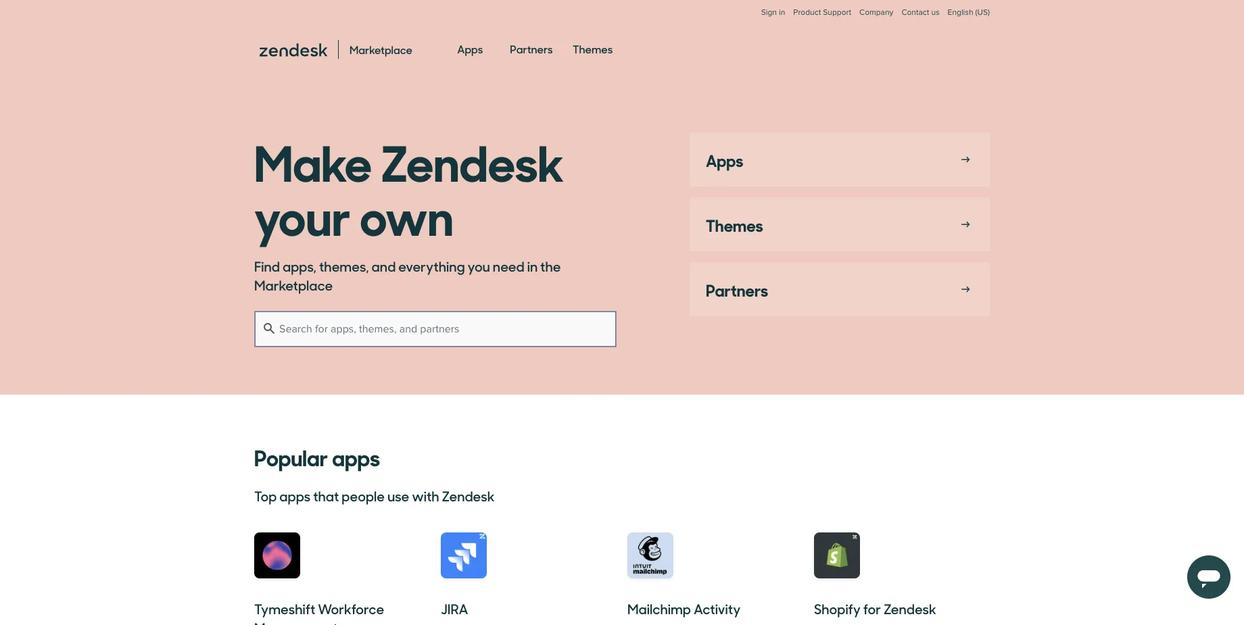 Task type: locate. For each thing, give the bounding box(es) containing it.
0 vertical spatial in
[[779, 7, 785, 18]]

1 horizontal spatial themes link
[[690, 197, 990, 252]]

1 arrow small right image from the top
[[958, 216, 974, 233]]

1 horizontal spatial themes
[[706, 212, 763, 237]]

for
[[863, 599, 881, 619]]

(us)
[[975, 7, 990, 18]]

apps right top
[[279, 486, 311, 506]]

1 vertical spatial apps link
[[690, 133, 990, 187]]

0 horizontal spatial partners link
[[510, 30, 553, 69]]

apps
[[457, 41, 483, 56], [706, 147, 743, 172]]

popular apps
[[254, 441, 380, 473]]

arrow small right image for themes
[[958, 216, 974, 233]]

everything
[[398, 256, 465, 276]]

1 horizontal spatial apps
[[332, 441, 380, 473]]

arrow small right image inside partners "link"
[[958, 281, 974, 298]]

popular
[[254, 441, 328, 473]]

1 horizontal spatial partners
[[706, 277, 768, 302]]

apps up "people"
[[332, 441, 380, 473]]

1 vertical spatial partners
[[706, 277, 768, 302]]

1 vertical spatial partners link
[[690, 262, 990, 316]]

apps,
[[283, 256, 316, 276]]

0 vertical spatial zendesk
[[381, 124, 564, 195]]

that
[[313, 486, 339, 506]]

in left the
[[527, 256, 538, 276]]

sign in
[[761, 7, 785, 18]]

1 vertical spatial in
[[527, 256, 538, 276]]

1 vertical spatial apps
[[706, 147, 743, 172]]

0 horizontal spatial partners
[[510, 41, 553, 56]]

0 horizontal spatial themes
[[573, 41, 613, 56]]

mailchimp
[[628, 599, 691, 619]]

1 vertical spatial apps
[[279, 486, 311, 506]]

themes link
[[573, 30, 613, 69], [690, 197, 990, 252]]

find
[[254, 256, 280, 276]]

tymeshift workforce management link
[[254, 533, 430, 625]]

own
[[360, 178, 454, 250]]

in right the sign
[[779, 7, 785, 18]]

company
[[859, 7, 894, 18]]

0 vertical spatial apps
[[457, 41, 483, 56]]

make
[[254, 124, 372, 195]]

in
[[779, 7, 785, 18], [527, 256, 538, 276]]

your
[[254, 178, 351, 250]]

and
[[372, 256, 396, 276]]

1 vertical spatial themes
[[706, 212, 763, 237]]

2 vertical spatial zendesk
[[884, 599, 936, 619]]

english (us)
[[948, 7, 990, 18]]

0 horizontal spatial apps
[[279, 486, 311, 506]]

None field
[[254, 311, 617, 348]]

1 horizontal spatial apps
[[706, 147, 743, 172]]

1 horizontal spatial apps link
[[690, 133, 990, 187]]

partners link
[[510, 30, 553, 69], [690, 262, 990, 316]]

zendesk
[[381, 124, 564, 195], [442, 486, 495, 506], [884, 599, 936, 619]]

us
[[931, 7, 940, 18]]

top
[[254, 486, 277, 506]]

arrow small right image
[[958, 216, 974, 233], [958, 281, 974, 298]]

0 vertical spatial partners link
[[510, 30, 553, 69]]

1 vertical spatial arrow small right image
[[958, 281, 974, 298]]

apps link
[[457, 30, 483, 69], [690, 133, 990, 187]]

1 horizontal spatial in
[[779, 7, 785, 18]]

make zendesk your own find apps, themes, and everything you need in the marketplace
[[254, 124, 564, 295]]

top apps that people use with zendesk
[[254, 486, 495, 506]]

people
[[342, 486, 385, 506]]

product
[[793, 7, 821, 18]]

apps for top
[[279, 486, 311, 506]]

0 vertical spatial apps
[[332, 441, 380, 473]]

0 horizontal spatial themes link
[[573, 30, 613, 69]]

themes
[[573, 41, 613, 56], [706, 212, 763, 237]]

0 vertical spatial partners
[[510, 41, 553, 56]]

0 horizontal spatial in
[[527, 256, 538, 276]]

0 vertical spatial apps link
[[457, 30, 483, 69]]

sign
[[761, 7, 777, 18]]

None search field
[[254, 311, 617, 348]]

partners
[[510, 41, 553, 56], [706, 277, 768, 302]]

2 arrow small right image from the top
[[958, 281, 974, 298]]

0 vertical spatial themes
[[573, 41, 613, 56]]

0 horizontal spatial apps
[[457, 41, 483, 56]]

0 horizontal spatial apps link
[[457, 30, 483, 69]]

workforce
[[318, 599, 384, 619]]

support
[[823, 7, 851, 18]]

apps
[[332, 441, 380, 473], [279, 486, 311, 506]]

0 vertical spatial arrow small right image
[[958, 216, 974, 233]]



Task type: vqa. For each thing, say whether or not it's contained in the screenshot.
Mailchimp Activity 'link'
yes



Task type: describe. For each thing, give the bounding box(es) containing it.
mailchimp activity
[[628, 599, 741, 619]]

tymeshift workforce management
[[254, 599, 384, 625]]

in inside make zendesk your own find apps, themes, and everything you need in the marketplace
[[527, 256, 538, 276]]

global-navigation-secondary element
[[254, 0, 990, 31]]

jira link
[[441, 533, 617, 625]]

you
[[468, 256, 490, 276]]

contact
[[902, 7, 929, 18]]

shopify for zendesk link
[[814, 533, 990, 625]]

zendesk inside make zendesk your own find apps, themes, and everything you need in the marketplace
[[381, 124, 564, 195]]

product support
[[793, 7, 851, 18]]

1 vertical spatial zendesk
[[442, 486, 495, 506]]

use
[[387, 486, 409, 506]]

apps for popular
[[332, 441, 380, 473]]

product support link
[[793, 7, 851, 18]]

Search for apps, themes, and partners search field
[[255, 312, 616, 347]]

1 horizontal spatial partners link
[[690, 262, 990, 316]]

partners inside "link"
[[706, 277, 768, 302]]

jira
[[441, 599, 468, 619]]

shopify for zendesk
[[814, 599, 936, 619]]

0 vertical spatial themes link
[[573, 30, 613, 69]]

contact us link
[[902, 7, 940, 18]]

1 vertical spatial themes link
[[690, 197, 990, 252]]

activity
[[694, 599, 741, 619]]

contact us
[[902, 7, 940, 18]]

company link
[[859, 7, 894, 31]]

tymeshift
[[254, 599, 315, 619]]

mailchimp activity link
[[628, 533, 803, 625]]

the
[[540, 256, 561, 276]]

themes,
[[319, 256, 369, 276]]

english
[[948, 7, 973, 18]]

marketplace
[[254, 275, 333, 295]]

arrow small right image for partners
[[958, 281, 974, 298]]

zendesk image
[[260, 43, 327, 57]]

english (us) link
[[948, 7, 990, 31]]

in inside global-navigation-secondary element
[[779, 7, 785, 18]]

with
[[412, 486, 439, 506]]

need
[[493, 256, 525, 276]]

sign in link
[[761, 7, 785, 18]]

management
[[254, 618, 338, 625]]

arrow small right image
[[958, 151, 974, 168]]

shopify
[[814, 599, 861, 619]]



